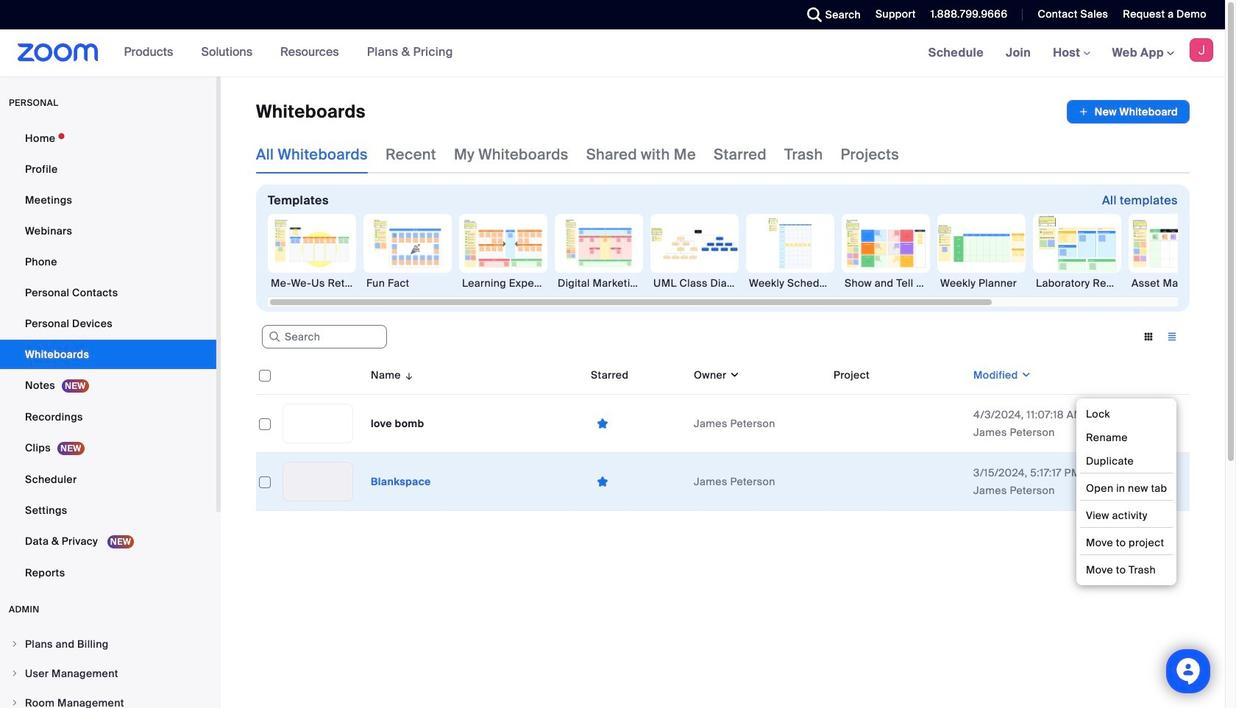 Task type: describe. For each thing, give the bounding box(es) containing it.
weekly schedule element
[[746, 276, 834, 291]]

thumbnail of blankspace image
[[283, 463, 352, 501]]

profile picture image
[[1190, 38, 1213, 62]]

learning experience canvas element
[[459, 276, 547, 291]]

1 menu item from the top
[[0, 631, 216, 659]]

tabs of all whiteboard page tab list
[[256, 135, 899, 174]]

right image
[[10, 670, 19, 678]]

blankspace element
[[371, 475, 431, 489]]

fun fact element
[[363, 276, 452, 291]]

list mode, selected image
[[1160, 330, 1184, 344]]

weekly planner element
[[937, 276, 1026, 291]]

arrow down image
[[401, 366, 414, 384]]

love bomb element
[[371, 417, 424, 430]]

right image for third menu item from the bottom
[[10, 640, 19, 649]]

cell for blankspace element
[[828, 453, 968, 511]]

add image
[[1079, 104, 1089, 119]]

cell for love bomb element
[[828, 395, 968, 453]]

show and tell with a twist element
[[842, 276, 930, 291]]

down image
[[1018, 368, 1032, 383]]

thumbnail of love bomb image
[[283, 405, 352, 443]]

asset management element
[[1129, 276, 1217, 291]]



Task type: locate. For each thing, give the bounding box(es) containing it.
1 vertical spatial right image
[[10, 699, 19, 708]]

personal menu menu
[[0, 124, 216, 589]]

blankspace, modified at mar 15, 2024 by james peterson, link image
[[283, 462, 353, 502]]

right image down right icon
[[10, 699, 19, 708]]

application
[[1067, 100, 1190, 124], [256, 356, 1201, 522], [591, 412, 682, 435], [591, 471, 682, 493]]

menu item
[[0, 631, 216, 659], [0, 660, 216, 688], [0, 689, 216, 709]]

grid mode, not selected image
[[1137, 330, 1160, 344]]

cell
[[828, 395, 968, 453], [828, 453, 968, 511]]

more options for blankspace image
[[1153, 475, 1177, 489]]

right image
[[10, 640, 19, 649], [10, 699, 19, 708]]

me-we-us retrospective element
[[268, 276, 356, 291]]

0 vertical spatial right image
[[10, 640, 19, 649]]

digital marketing canvas element
[[555, 276, 643, 291]]

right image for 1st menu item from the bottom of the the "admin menu" menu
[[10, 699, 19, 708]]

2 cell from the top
[[828, 453, 968, 511]]

zoom logo image
[[18, 43, 98, 62]]

0 vertical spatial menu item
[[0, 631, 216, 659]]

right image up right icon
[[10, 640, 19, 649]]

1 cell from the top
[[828, 395, 968, 453]]

3 menu item from the top
[[0, 689, 216, 709]]

Search text field
[[262, 325, 387, 349]]

2 right image from the top
[[10, 699, 19, 708]]

laboratory report element
[[1033, 276, 1121, 291]]

uml class diagram element
[[650, 276, 739, 291]]

meetings navigation
[[917, 29, 1225, 77]]

admin menu menu
[[0, 631, 216, 709]]

2 menu item from the top
[[0, 660, 216, 688]]

1 vertical spatial menu item
[[0, 660, 216, 688]]

banner
[[0, 29, 1225, 77]]

1 right image from the top
[[10, 640, 19, 649]]

product information navigation
[[113, 29, 464, 77]]

2 vertical spatial menu item
[[0, 689, 216, 709]]



Task type: vqa. For each thing, say whether or not it's contained in the screenshot.
thumbnail of Blankspace
yes



